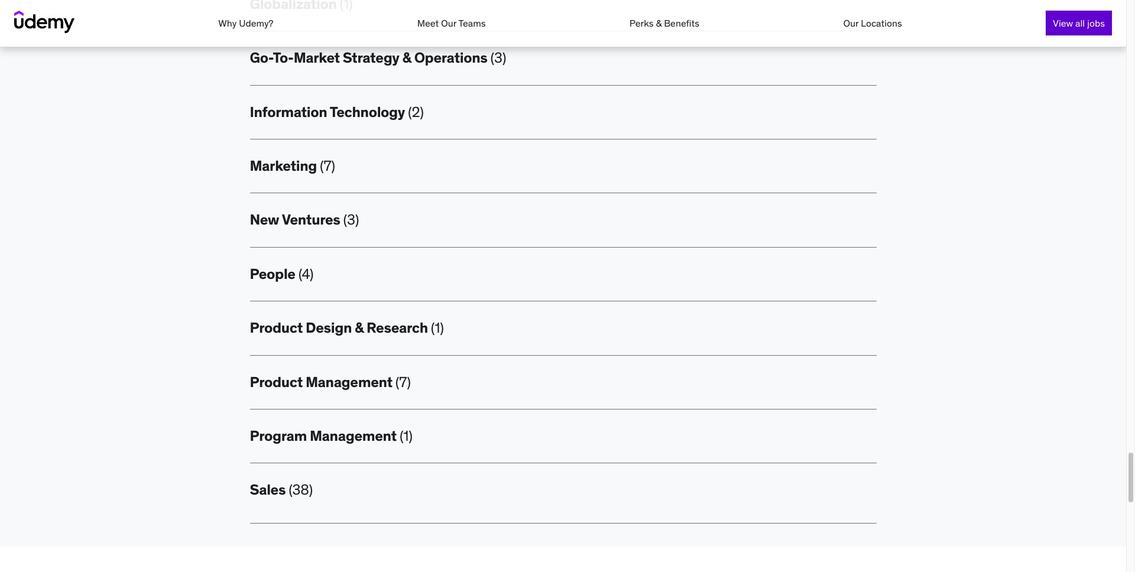 Task type: locate. For each thing, give the bounding box(es) containing it.
market
[[294, 49, 340, 67]]

management for product
[[306, 373, 393, 391]]

meet
[[417, 17, 439, 29]]

1 vertical spatial product
[[250, 373, 303, 391]]

(3)
[[491, 49, 506, 67], [343, 211, 359, 229]]

why udemy? link
[[218, 17, 273, 29]]

sales (38)
[[250, 481, 313, 499]]

(3) right ventures
[[343, 211, 359, 229]]

jobs
[[1088, 17, 1105, 29]]

meet our teams link
[[417, 17, 486, 29]]

0 vertical spatial (3)
[[491, 49, 506, 67]]

product left the design
[[250, 319, 303, 337]]

people
[[250, 265, 296, 283]]

2 vertical spatial &
[[355, 319, 364, 337]]

product for product design & research (1)
[[250, 319, 303, 337]]

ventures
[[282, 211, 340, 229]]

1 vertical spatial (3)
[[343, 211, 359, 229]]

1 product from the top
[[250, 319, 303, 337]]

2 product from the top
[[250, 373, 303, 391]]

1 horizontal spatial (3)
[[491, 49, 506, 67]]

1 vertical spatial &
[[403, 49, 411, 67]]

research
[[367, 319, 428, 337]]

our right meet
[[441, 17, 457, 29]]

information
[[250, 103, 327, 121]]

1 vertical spatial (7)
[[396, 373, 411, 391]]

1 our from the left
[[441, 17, 457, 29]]

0 vertical spatial management
[[306, 373, 393, 391]]

our left locations
[[844, 17, 859, 29]]

0 vertical spatial product
[[250, 319, 303, 337]]

operations
[[414, 49, 488, 67]]

product management (7)
[[250, 373, 411, 391]]

0 horizontal spatial (3)
[[343, 211, 359, 229]]

0 vertical spatial (1)
[[431, 319, 444, 337]]

0 vertical spatial &
[[656, 17, 662, 29]]

why udemy?
[[218, 17, 273, 29]]

1 horizontal spatial (1)
[[431, 319, 444, 337]]

0 vertical spatial (7)
[[320, 157, 335, 175]]

(7) right "marketing" at the left top of page
[[320, 157, 335, 175]]

0 horizontal spatial (1)
[[400, 427, 413, 445]]

(2)
[[408, 103, 424, 121]]

(7)
[[320, 157, 335, 175], [396, 373, 411, 391]]

product for product management (7)
[[250, 373, 303, 391]]

our
[[441, 17, 457, 29], [844, 17, 859, 29]]

0 horizontal spatial our
[[441, 17, 457, 29]]

(3) right operations
[[491, 49, 506, 67]]

management
[[306, 373, 393, 391], [310, 427, 397, 445]]

management down product design & research (1)
[[306, 373, 393, 391]]

information technology (2)
[[250, 103, 424, 121]]

(4)
[[298, 265, 314, 283]]

management down "product management (7)"
[[310, 427, 397, 445]]

1 horizontal spatial our
[[844, 17, 859, 29]]

(1)
[[431, 319, 444, 337], [400, 427, 413, 445]]

1 vertical spatial management
[[310, 427, 397, 445]]

strategy
[[343, 49, 400, 67]]

new ventures (3)
[[250, 211, 359, 229]]

to-
[[273, 49, 294, 67]]

product
[[250, 319, 303, 337], [250, 373, 303, 391]]

go-to-market strategy & operations (3)
[[250, 49, 506, 67]]

technology
[[330, 103, 405, 121]]

our locations link
[[844, 17, 902, 29]]

2 horizontal spatial &
[[656, 17, 662, 29]]

(7) down research at the bottom left of the page
[[396, 373, 411, 391]]

0 horizontal spatial (7)
[[320, 157, 335, 175]]

people (4)
[[250, 265, 314, 283]]

1 horizontal spatial (7)
[[396, 373, 411, 391]]

view all jobs
[[1053, 17, 1105, 29]]

&
[[656, 17, 662, 29], [403, 49, 411, 67], [355, 319, 364, 337]]

product up program
[[250, 373, 303, 391]]

& right perks at the right
[[656, 17, 662, 29]]

& right strategy
[[403, 49, 411, 67]]

& right the design
[[355, 319, 364, 337]]



Task type: vqa. For each thing, say whether or not it's contained in the screenshot.


Task type: describe. For each thing, give the bounding box(es) containing it.
product design & research (1)
[[250, 319, 444, 337]]

1 horizontal spatial &
[[403, 49, 411, 67]]

program management (1)
[[250, 427, 413, 445]]

our locations
[[844, 17, 902, 29]]

benefits
[[664, 17, 700, 29]]

all
[[1076, 17, 1085, 29]]

sales
[[250, 481, 286, 499]]

perks & benefits link
[[630, 17, 700, 29]]

marketing
[[250, 157, 317, 175]]

1 vertical spatial (1)
[[400, 427, 413, 445]]

go-
[[250, 49, 273, 67]]

view all jobs link
[[1046, 11, 1112, 35]]

design
[[306, 319, 352, 337]]

new
[[250, 211, 279, 229]]

teams
[[459, 17, 486, 29]]

management for program
[[310, 427, 397, 445]]

perks
[[630, 17, 654, 29]]

meet our teams
[[417, 17, 486, 29]]

marketing (7)
[[250, 157, 335, 175]]

perks & benefits
[[630, 17, 700, 29]]

program
[[250, 427, 307, 445]]

locations
[[861, 17, 902, 29]]

2 our from the left
[[844, 17, 859, 29]]

why
[[218, 17, 237, 29]]

view
[[1053, 17, 1073, 29]]

0 horizontal spatial &
[[355, 319, 364, 337]]

(38)
[[289, 481, 313, 499]]

udemy image
[[14, 11, 75, 33]]

udemy?
[[239, 17, 273, 29]]



